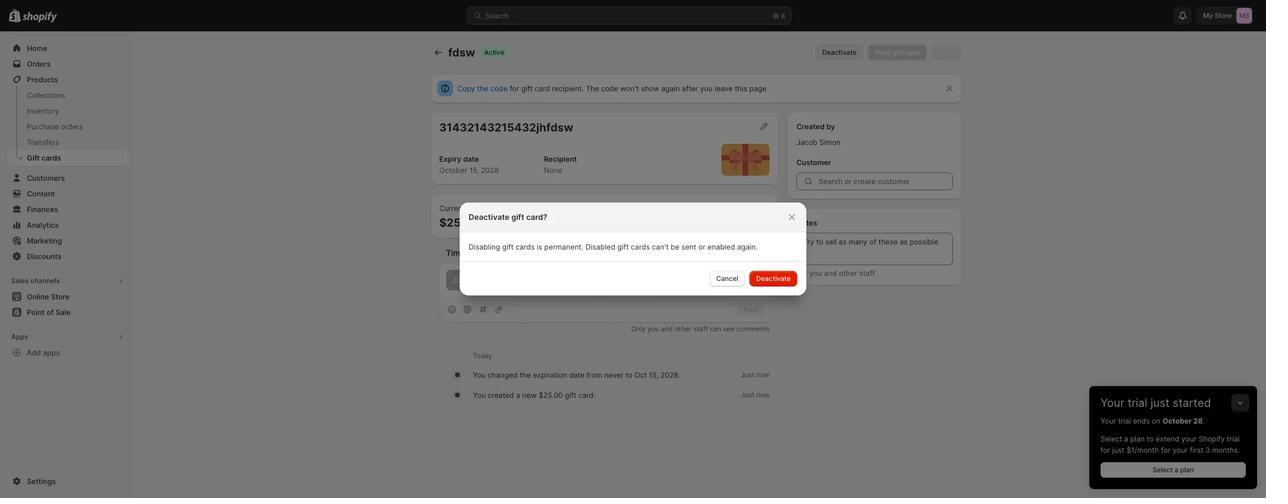 Task type: locate. For each thing, give the bounding box(es) containing it.
0 horizontal spatial date
[[464, 154, 479, 163]]

15, inside expiry date october 15, 2028
[[470, 166, 479, 175]]

deactivate button
[[816, 45, 864, 60], [750, 271, 798, 287]]

1 horizontal spatial a
[[1125, 434, 1129, 443]]

1 vertical spatial now
[[757, 391, 770, 399]]

1 vertical spatial just
[[741, 391, 755, 399]]

0 vertical spatial to
[[626, 371, 633, 380]]

gift
[[522, 84, 533, 93], [512, 212, 525, 222], [503, 242, 514, 251], [618, 242, 629, 251], [565, 391, 577, 400]]

date
[[464, 154, 479, 163], [569, 371, 585, 380]]

your left first
[[1173, 445, 1189, 454]]

1 vertical spatial $25.00
[[539, 391, 563, 400]]

0 vertical spatial $25.00
[[440, 216, 479, 229]]

for you and other staff
[[797, 269, 876, 278]]

1 horizontal spatial plan
[[1181, 466, 1195, 474]]

and
[[825, 269, 837, 278], [661, 325, 673, 333]]

now for you created a new $25.00 gift card.
[[757, 391, 770, 399]]

just left $1/month
[[1113, 445, 1125, 454]]

trial inside select a plan to extend your shopify trial for just $1/month for your first 3 months.
[[1228, 434, 1241, 443]]

october down expiry
[[440, 166, 468, 175]]

you
[[701, 84, 713, 93], [810, 269, 823, 278], [648, 325, 659, 333]]

staff
[[860, 269, 876, 278], [694, 325, 708, 333]]

0 horizontal spatial cards
[[42, 153, 61, 162]]

$25.00
[[440, 216, 479, 229], [539, 391, 563, 400]]

created
[[797, 122, 825, 131]]

other right the for
[[839, 269, 858, 278]]

this
[[735, 84, 748, 93]]

0 horizontal spatial a
[[516, 391, 521, 400]]

1 now from the top
[[757, 371, 770, 379]]

1 vertical spatial october
[[1163, 416, 1192, 425]]

0 horizontal spatial october
[[440, 166, 468, 175]]

code right copy
[[491, 84, 508, 93]]

to left oct
[[626, 371, 633, 380]]

.
[[1204, 416, 1206, 425]]

2028.
[[661, 371, 681, 380]]

1 horizontal spatial and
[[825, 269, 837, 278]]

add
[[27, 348, 41, 357]]

0 horizontal spatial you
[[648, 325, 659, 333]]

0 horizontal spatial staff
[[694, 325, 708, 333]]

active
[[484, 48, 505, 57]]

plan up $1/month
[[1131, 434, 1146, 443]]

0 vertical spatial october
[[440, 166, 468, 175]]

for left "card"
[[510, 84, 520, 93]]

1 vertical spatial deactivate button
[[750, 271, 798, 287]]

1 vertical spatial just
[[1113, 445, 1125, 454]]

plan down first
[[1181, 466, 1195, 474]]

and right only
[[661, 325, 673, 333]]

0 vertical spatial you
[[473, 371, 486, 380]]

date inside expiry date october 15, 2028
[[464, 154, 479, 163]]

plan
[[1131, 434, 1146, 443], [1181, 466, 1195, 474]]

31432143215432jhfdsw button
[[440, 121, 574, 134]]

gift right disabling
[[503, 242, 514, 251]]

the up new
[[520, 371, 531, 380]]

just
[[1151, 396, 1170, 410], [1113, 445, 1125, 454]]

2 horizontal spatial cards
[[631, 242, 650, 251]]

0 vertical spatial plan
[[1131, 434, 1146, 443]]

plan inside select a plan to extend your shopify trial for just $1/month for your first 3 months.
[[1131, 434, 1146, 443]]

cards down "transfers"
[[42, 153, 61, 162]]

select for select a plan to extend your shopify trial for just $1/month for your first 3 months.
[[1101, 434, 1123, 443]]

october
[[440, 166, 468, 175], [1163, 416, 1192, 425]]

2 just from the top
[[741, 391, 755, 399]]

1 vertical spatial you
[[810, 269, 823, 278]]

other left can
[[675, 325, 692, 333]]

just now
[[741, 371, 770, 379], [741, 391, 770, 399]]

copy the code button
[[451, 81, 515, 96]]

select down select a plan to extend your shopify trial for just $1/month for your first 3 months.
[[1153, 466, 1174, 474]]

0 horizontal spatial $25.00
[[440, 216, 479, 229]]

0 vertical spatial deactivate
[[823, 48, 857, 57]]

your up your trial ends on october 28 .
[[1101, 396, 1125, 410]]

1 vertical spatial other
[[675, 325, 692, 333]]

your
[[1182, 434, 1197, 443], [1173, 445, 1189, 454]]

and right the for
[[825, 269, 837, 278]]

1 vertical spatial and
[[661, 325, 673, 333]]

expiry date october 15, 2028
[[440, 154, 499, 175]]

you for you created a new $25.00 gift card.
[[473, 391, 486, 400]]

0 horizontal spatial other
[[675, 325, 692, 333]]

2 you from the top
[[473, 391, 486, 400]]

1 vertical spatial staff
[[694, 325, 708, 333]]

2 your from the top
[[1101, 416, 1117, 425]]

1 vertical spatial just now
[[741, 391, 770, 399]]

your inside your trial just started element
[[1101, 416, 1117, 425]]

disabling gift cards is permanent. disabled gift cards can't be sent or enabled again.
[[469, 242, 758, 251]]

k
[[782, 11, 787, 20]]

on
[[1153, 416, 1161, 425]]

0 vertical spatial 15,
[[470, 166, 479, 175]]

you
[[473, 371, 486, 380], [473, 391, 486, 400]]

the right copy
[[477, 84, 489, 93]]

1 horizontal spatial to
[[1148, 434, 1155, 443]]

sales channels
[[11, 276, 60, 285]]

1 vertical spatial select
[[1153, 466, 1174, 474]]

trial left ends
[[1119, 416, 1132, 425]]

your trial just started element
[[1090, 415, 1258, 489]]

you right only
[[648, 325, 659, 333]]

0 vertical spatial and
[[825, 269, 837, 278]]

usd
[[482, 216, 506, 229]]

for down extend
[[1162, 445, 1171, 454]]

plan for select a plan
[[1181, 466, 1195, 474]]

you right after
[[701, 84, 713, 93]]

0 vertical spatial your
[[1101, 396, 1125, 410]]

settings link
[[7, 473, 128, 489]]

1 just now from the top
[[741, 371, 770, 379]]

your inside your trial just started dropdown button
[[1101, 396, 1125, 410]]

to
[[626, 371, 633, 380], [1148, 434, 1155, 443]]

cancel
[[717, 274, 739, 283]]

jacob
[[797, 138, 818, 147]]

0 horizontal spatial to
[[626, 371, 633, 380]]

cards
[[42, 153, 61, 162], [516, 242, 535, 251], [631, 242, 650, 251]]

expiration
[[533, 371, 567, 380]]

0 horizontal spatial deactivate button
[[750, 271, 798, 287]]

recipient none
[[544, 154, 577, 175]]

after
[[682, 84, 699, 93]]

1 vertical spatial trial
[[1119, 416, 1132, 425]]

a for select a plan to extend your shopify trial for just $1/month for your first 3 months.
[[1125, 434, 1129, 443]]

0 vertical spatial date
[[464, 154, 479, 163]]

card.
[[579, 391, 596, 400]]

select
[[1101, 434, 1123, 443], [1153, 466, 1174, 474]]

1 just from the top
[[741, 371, 755, 379]]

a down select a plan to extend your shopify trial for just $1/month for your first 3 months.
[[1175, 466, 1179, 474]]

0 horizontal spatial and
[[661, 325, 673, 333]]

apps button
[[7, 329, 128, 345]]

1 horizontal spatial select
[[1153, 466, 1174, 474]]

0 horizontal spatial deactivate
[[469, 212, 510, 222]]

1 horizontal spatial just
[[1151, 396, 1170, 410]]

2 just now from the top
[[741, 391, 770, 399]]

1 vertical spatial your
[[1101, 416, 1117, 425]]

1 vertical spatial 15,
[[649, 371, 659, 380]]

staff for only you and other staff can see comments
[[694, 325, 708, 333]]

balance
[[468, 204, 495, 213]]

for
[[510, 84, 520, 93], [1101, 445, 1111, 454], [1162, 445, 1171, 454]]

2 vertical spatial a
[[1175, 466, 1179, 474]]

1 you from the top
[[473, 371, 486, 380]]

0 vertical spatial the
[[477, 84, 489, 93]]

1 vertical spatial plan
[[1181, 466, 1195, 474]]

your left ends
[[1101, 416, 1117, 425]]

0 vertical spatial staff
[[860, 269, 876, 278]]

0 vertical spatial you
[[701, 84, 713, 93]]

1 vertical spatial to
[[1148, 434, 1155, 443]]

$25.00 down current
[[440, 216, 479, 229]]

shopify
[[1200, 434, 1226, 443]]

search
[[485, 11, 509, 20]]

0 vertical spatial your
[[1182, 434, 1197, 443]]

1 horizontal spatial staff
[[860, 269, 876, 278]]

0 vertical spatial just now
[[741, 371, 770, 379]]

1 horizontal spatial the
[[520, 371, 531, 380]]

date right expiry
[[464, 154, 479, 163]]

you left created
[[473, 391, 486, 400]]

1 horizontal spatial other
[[839, 269, 858, 278]]

to inside select a plan to extend your shopify trial for just $1/month for your first 3 months.
[[1148, 434, 1155, 443]]

just up on
[[1151, 396, 1170, 410]]

recipient.
[[552, 84, 584, 93]]

2 now from the top
[[757, 391, 770, 399]]

1 horizontal spatial deactivate
[[757, 274, 791, 283]]

is
[[537, 242, 543, 251]]

a for select a plan
[[1175, 466, 1179, 474]]

15, right oct
[[649, 371, 659, 380]]

trial up ends
[[1128, 396, 1148, 410]]

first
[[1191, 445, 1204, 454]]

2 horizontal spatial you
[[810, 269, 823, 278]]

0 vertical spatial just
[[741, 371, 755, 379]]

select inside select a plan to extend your shopify trial for just $1/month for your first 3 months.
[[1101, 434, 1123, 443]]

2 vertical spatial deactivate
[[757, 274, 791, 283]]

the
[[477, 84, 489, 93], [520, 371, 531, 380]]

0 horizontal spatial code
[[491, 84, 508, 93]]

2 vertical spatial you
[[648, 325, 659, 333]]

select down your trial ends on october 28 .
[[1101, 434, 1123, 443]]

code right the
[[602, 84, 619, 93]]

for left $1/month
[[1101, 445, 1111, 454]]

trial for ends
[[1119, 416, 1132, 425]]

1 horizontal spatial cards
[[516, 242, 535, 251]]

your up first
[[1182, 434, 1197, 443]]

from
[[587, 371, 603, 380]]

a left new
[[516, 391, 521, 400]]

channels
[[30, 276, 60, 285]]

disabling
[[469, 242, 500, 251]]

1 vertical spatial a
[[1125, 434, 1129, 443]]

1 vertical spatial deactivate
[[469, 212, 510, 222]]

0 vertical spatial deactivate button
[[816, 45, 864, 60]]

0 vertical spatial just
[[1151, 396, 1170, 410]]

1 your from the top
[[1101, 396, 1125, 410]]

0 horizontal spatial 15,
[[470, 166, 479, 175]]

$25.00 down expiration
[[539, 391, 563, 400]]

cards left is
[[516, 242, 535, 251]]

inventory
[[27, 106, 59, 115]]

avatar with initials j s image
[[446, 270, 467, 291]]

1 vertical spatial date
[[569, 371, 585, 380]]

2 horizontal spatial a
[[1175, 466, 1179, 474]]

a up $1/month
[[1125, 434, 1129, 443]]

you right the for
[[810, 269, 823, 278]]

2 vertical spatial trial
[[1228, 434, 1241, 443]]

october inside expiry date october 15, 2028
[[440, 166, 468, 175]]

page
[[750, 84, 767, 93]]

you down today
[[473, 371, 486, 380]]

gift left the card. in the left bottom of the page
[[565, 391, 577, 400]]

october up extend
[[1163, 416, 1192, 425]]

leave
[[715, 84, 733, 93]]

cards left can't
[[631, 242, 650, 251]]

15, left 2028
[[470, 166, 479, 175]]

0 vertical spatial a
[[516, 391, 521, 400]]

0 horizontal spatial select
[[1101, 434, 1123, 443]]

a inside select a plan to extend your shopify trial for just $1/month for your first 3 months.
[[1125, 434, 1129, 443]]

purchase orders link
[[7, 119, 128, 134]]

just for you changed the expiration date from never to oct 15, 2028.
[[741, 371, 755, 379]]

1 horizontal spatial october
[[1163, 416, 1192, 425]]

date left from
[[569, 371, 585, 380]]

to up $1/month
[[1148, 434, 1155, 443]]

a
[[516, 391, 521, 400], [1125, 434, 1129, 443], [1175, 466, 1179, 474]]

select a plan link
[[1101, 462, 1247, 478]]

0 horizontal spatial the
[[477, 84, 489, 93]]

other for only
[[675, 325, 692, 333]]

1 horizontal spatial code
[[602, 84, 619, 93]]

0 vertical spatial other
[[839, 269, 858, 278]]

trial inside dropdown button
[[1128, 396, 1148, 410]]

shopify image
[[23, 12, 57, 23]]

products link
[[7, 72, 128, 87]]

created
[[488, 391, 514, 400]]

0 vertical spatial trial
[[1128, 396, 1148, 410]]

⌘
[[773, 11, 780, 20]]

1 vertical spatial you
[[473, 391, 486, 400]]

0 vertical spatial now
[[757, 371, 770, 379]]

trial up months.
[[1228, 434, 1241, 443]]

0 vertical spatial select
[[1101, 434, 1123, 443]]

0 horizontal spatial plan
[[1131, 434, 1146, 443]]

expiry
[[440, 154, 462, 163]]

0 horizontal spatial just
[[1113, 445, 1125, 454]]

1 code from the left
[[491, 84, 508, 93]]



Task type: describe. For each thing, give the bounding box(es) containing it.
your for your trial just started
[[1101, 396, 1125, 410]]

1 horizontal spatial you
[[701, 84, 713, 93]]

current balance $25.00 usd
[[440, 204, 506, 229]]

0 horizontal spatial for
[[510, 84, 520, 93]]

again.
[[738, 242, 758, 251]]

gift cards
[[27, 153, 61, 162]]

notes
[[797, 218, 818, 227]]

⌘ k
[[773, 11, 787, 20]]

see
[[724, 325, 735, 333]]

gift left card?
[[512, 212, 525, 222]]

created by
[[797, 122, 836, 131]]

28
[[1194, 416, 1204, 425]]

just inside select a plan to extend your shopify trial for just $1/month for your first 3 months.
[[1113, 445, 1125, 454]]

1 horizontal spatial $25.00
[[539, 391, 563, 400]]

jacob simon
[[797, 138, 841, 147]]

gift right disabled
[[618, 242, 629, 251]]

1 horizontal spatial date
[[569, 371, 585, 380]]

purchase orders
[[27, 122, 83, 131]]

your trial ends on october 28 .
[[1101, 416, 1206, 425]]

transfers
[[27, 138, 59, 147]]

deactivate gift card?
[[469, 212, 548, 222]]

cancel button
[[710, 271, 746, 287]]

just now for you changed the expiration date from never to oct 15, 2028.
[[741, 371, 770, 379]]

deactivate gift card? dialog
[[0, 203, 1267, 295]]

add apps button
[[7, 345, 128, 360]]

orders
[[61, 122, 83, 131]]

now for you changed the expiration date from never to oct 15, 2028.
[[757, 371, 770, 379]]

add apps
[[27, 348, 60, 357]]

started
[[1174, 396, 1212, 410]]

for
[[797, 269, 808, 278]]

Leave a comment... text field
[[474, 275, 763, 286]]

you for only you and other staff can see comments
[[648, 325, 659, 333]]

plan for select a plan to extend your shopify trial for just $1/month for your first 3 months.
[[1131, 434, 1146, 443]]

select for select a plan
[[1153, 466, 1174, 474]]

only you and other staff can see comments
[[632, 325, 770, 333]]

can
[[710, 325, 722, 333]]

customer
[[797, 158, 832, 167]]

you for you changed the expiration date from never to oct 15, 2028.
[[473, 371, 486, 380]]

31432143215432jhfdsw
[[440, 121, 574, 134]]

months.
[[1213, 445, 1241, 454]]

new
[[523, 391, 537, 400]]

just now for you created a new $25.00 gift card.
[[741, 391, 770, 399]]

select a plan
[[1153, 466, 1195, 474]]

october inside your trial just started element
[[1163, 416, 1192, 425]]

you for for you and other staff
[[810, 269, 823, 278]]

disabled
[[586, 242, 616, 251]]

extend
[[1157, 434, 1180, 443]]

or
[[699, 242, 706, 251]]

be
[[671, 242, 680, 251]]

discounts link
[[7, 248, 128, 264]]

collections link
[[7, 87, 128, 103]]

sales channels button
[[7, 273, 128, 289]]

you created a new $25.00 gift card.
[[473, 391, 596, 400]]

enabled
[[708, 242, 736, 251]]

and for only
[[661, 325, 673, 333]]

home link
[[7, 40, 128, 56]]

card?
[[527, 212, 548, 222]]

timeline
[[446, 248, 479, 257]]

recipient
[[544, 154, 577, 163]]

again
[[662, 84, 680, 93]]

oct
[[635, 371, 647, 380]]

show
[[641, 84, 660, 93]]

ends
[[1134, 416, 1151, 425]]

1 vertical spatial the
[[520, 371, 531, 380]]

none
[[544, 166, 563, 175]]

can't
[[652, 242, 669, 251]]

collections
[[27, 91, 65, 100]]

inventory link
[[7, 103, 128, 119]]

sales
[[11, 276, 29, 285]]

today
[[473, 352, 492, 360]]

gift cards link
[[7, 150, 128, 166]]

by
[[827, 122, 836, 131]]

won't
[[621, 84, 639, 93]]

your trial just started
[[1101, 396, 1212, 410]]

2 horizontal spatial for
[[1162, 445, 1171, 454]]

1 vertical spatial your
[[1173, 445, 1189, 454]]

gift
[[27, 153, 40, 162]]

apps
[[11, 332, 28, 341]]

you changed the expiration date from never to oct 15, 2028.
[[473, 371, 681, 380]]

2 horizontal spatial deactivate
[[823, 48, 857, 57]]

current
[[440, 204, 466, 213]]

discounts
[[27, 252, 62, 261]]

copy
[[457, 84, 475, 93]]

changed
[[488, 371, 518, 380]]

3
[[1206, 445, 1211, 454]]

products
[[27, 75, 58, 84]]

your trial just started button
[[1090, 386, 1258, 410]]

gift left "card"
[[522, 84, 533, 93]]

$25.00 inside 'current balance $25.00 usd'
[[440, 216, 479, 229]]

other for for
[[839, 269, 858, 278]]

fdsw
[[449, 46, 476, 59]]

and for for
[[825, 269, 837, 278]]

your for your trial ends on october 28 .
[[1101, 416, 1117, 425]]

card
[[535, 84, 550, 93]]

staff for for you and other staff
[[860, 269, 876, 278]]

2 code from the left
[[602, 84, 619, 93]]

$1/month
[[1127, 445, 1160, 454]]

1 horizontal spatial for
[[1101, 445, 1111, 454]]

settings
[[27, 477, 56, 486]]

transfers link
[[7, 134, 128, 150]]

just for you created a new $25.00 gift card.
[[741, 391, 755, 399]]

never
[[605, 371, 624, 380]]

comments
[[737, 325, 770, 333]]

select a plan to extend your shopify trial for just $1/month for your first 3 months.
[[1101, 434, 1241, 454]]

simon
[[820, 138, 841, 147]]

permanent.
[[545, 242, 584, 251]]

sent
[[682, 242, 697, 251]]

1 horizontal spatial 15,
[[649, 371, 659, 380]]

just inside dropdown button
[[1151, 396, 1170, 410]]

only
[[632, 325, 646, 333]]

trial for just
[[1128, 396, 1148, 410]]

1 horizontal spatial deactivate button
[[816, 45, 864, 60]]



Task type: vqa. For each thing, say whether or not it's contained in the screenshot.
online store image
no



